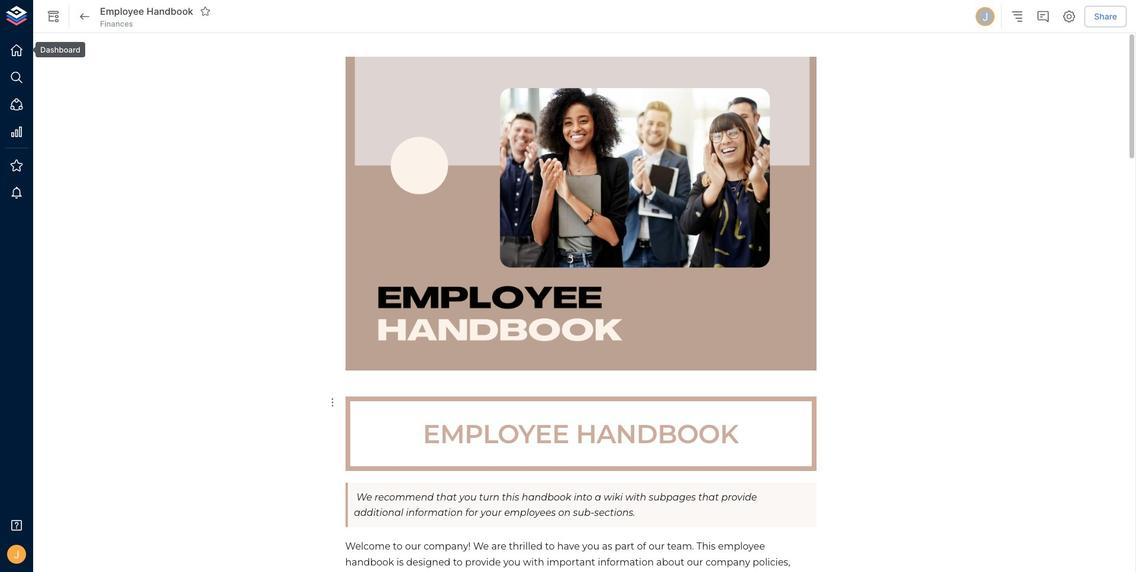 Task type: describe. For each thing, give the bounding box(es) containing it.
settings image
[[1062, 9, 1077, 24]]

show wiki image
[[46, 9, 60, 24]]



Task type: vqa. For each thing, say whether or not it's contained in the screenshot.
Bookmark icon
no



Task type: locate. For each thing, give the bounding box(es) containing it.
table of contents image
[[1010, 9, 1025, 24]]

favorite image
[[200, 6, 210, 17]]

comments image
[[1036, 9, 1051, 24]]

go back image
[[78, 9, 92, 24]]

tooltip
[[27, 42, 85, 58]]



